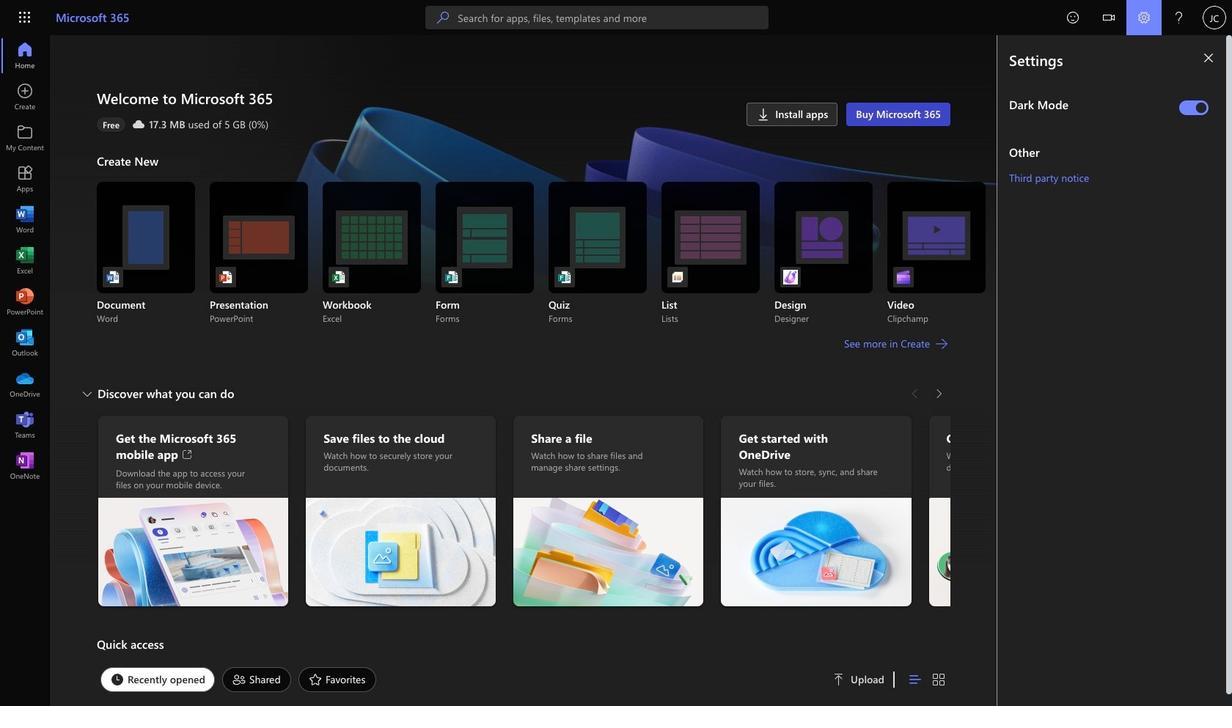 Task type: locate. For each thing, give the bounding box(es) containing it.
new quiz image
[[557, 270, 572, 285]]

onenote image
[[18, 459, 32, 474]]

designer design image
[[783, 270, 798, 285], [783, 270, 798, 285]]

tab list
[[97, 664, 816, 696]]

tab
[[97, 667, 219, 692], [219, 667, 295, 692], [295, 667, 380, 692]]

navigation
[[0, 35, 50, 487]]

dark mode element
[[1009, 97, 1173, 113]]

2 region from the left
[[997, 35, 1232, 706]]

get started with onedrive image
[[721, 498, 911, 607]]

word document image
[[106, 270, 120, 285]]

shared element
[[222, 667, 291, 692]]

next image
[[931, 382, 946, 406]]

lists list image
[[670, 270, 685, 285]]

banner
[[0, 0, 1232, 38]]

save files to the cloud image
[[306, 498, 496, 607]]

word image
[[18, 213, 32, 227]]

recently opened element
[[100, 667, 215, 692]]

powerpoint image
[[18, 295, 32, 309]]

favorites element
[[298, 667, 377, 692]]

None search field
[[426, 6, 769, 29]]

application
[[0, 35, 1124, 706]]

1 tab from the left
[[97, 667, 219, 692]]

create new element
[[97, 150, 986, 382]]

1 region from the left
[[953, 35, 1232, 706]]

clipchamp video image
[[896, 270, 911, 285]]

share a file image
[[514, 498, 704, 607]]

powerpoint presentation image
[[219, 270, 233, 285]]

list
[[97, 182, 986, 324]]

region
[[953, 35, 1232, 706], [997, 35, 1232, 706]]



Task type: vqa. For each thing, say whether or not it's contained in the screenshot.
Microsoft
no



Task type: describe. For each thing, give the bounding box(es) containing it.
create image
[[18, 89, 32, 104]]

Search box. Suggestions appear as you type. search field
[[458, 6, 769, 29]]

outlook image
[[18, 336, 32, 351]]

2 tab from the left
[[219, 667, 295, 692]]

apps image
[[18, 172, 32, 186]]

other element
[[1009, 144, 1214, 161]]

my content image
[[18, 131, 32, 145]]

jc image
[[1203, 6, 1226, 29]]

excel workbook image
[[331, 270, 346, 285]]

collaborate in real time image
[[929, 498, 1122, 607]]

3 tab from the left
[[295, 667, 380, 692]]

home image
[[18, 48, 32, 63]]

this account doesn't have a microsoft 365 subscription. click to view your benefits. tooltip
[[97, 117, 125, 132]]

forms survey image
[[444, 270, 459, 285]]

teams image
[[18, 418, 32, 433]]

get the microsoft 365 mobile app image
[[98, 498, 288, 607]]

onedrive image
[[18, 377, 32, 392]]

excel image
[[18, 254, 32, 268]]



